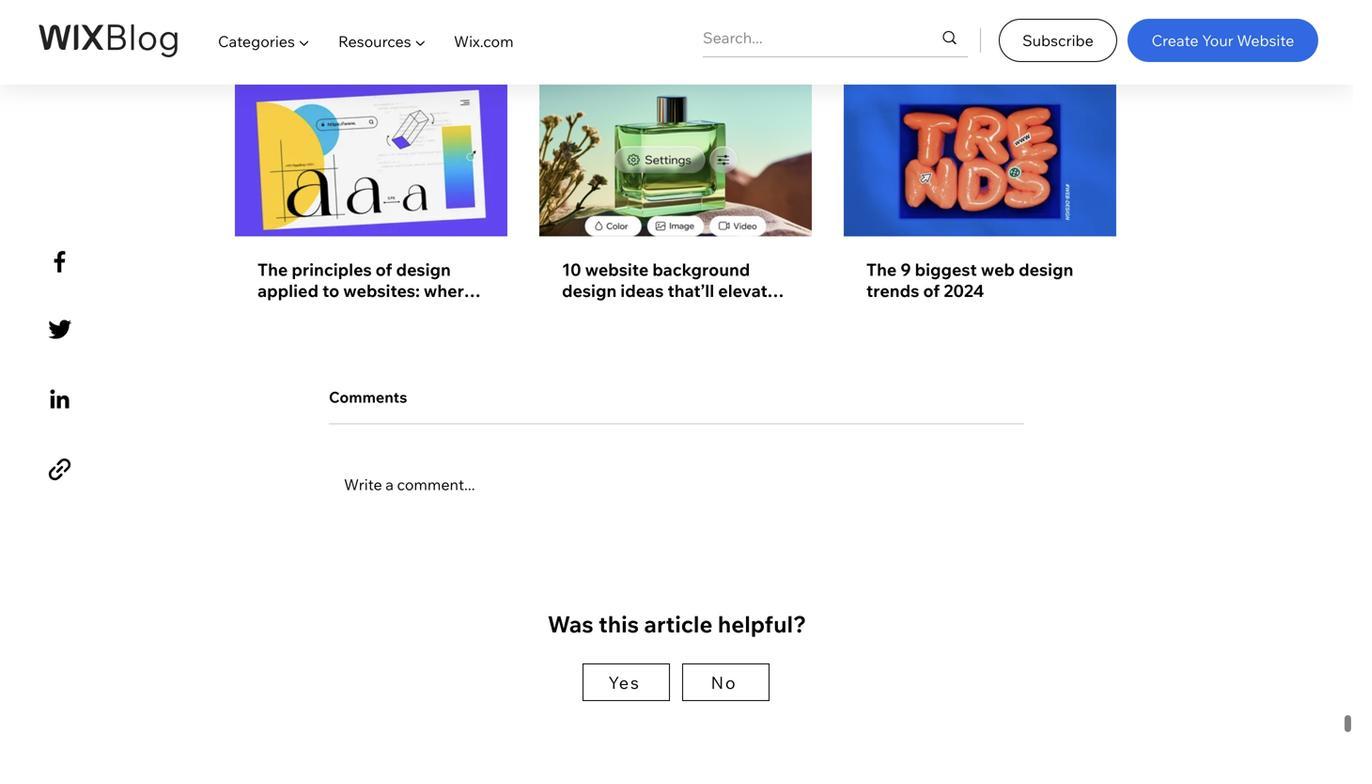 Task type: describe. For each thing, give the bounding box(es) containing it.
write
[[344, 476, 382, 495]]

write a comment...
[[344, 476, 475, 495]]

presence
[[656, 302, 731, 323]]

website
[[1237, 31, 1295, 50]]

background
[[653, 260, 750, 281]]

trends
[[867, 281, 920, 302]]

that'll
[[668, 281, 715, 302]]

create your website link
[[1128, 19, 1319, 62]]

related
[[235, 41, 296, 62]]

article
[[644, 611, 713, 639]]

biggest
[[915, 260, 977, 281]]

10 website background design ideas that'll elevate your online presence
[[562, 260, 777, 323]]

the 9 biggest web design trends of 2024
[[867, 260, 1074, 302]]

categories
[[218, 32, 295, 51]]

resources  ▼
[[338, 32, 426, 51]]

website
[[585, 260, 649, 281]]

the 9 biggest web design trends of 2024 link
[[867, 260, 1094, 302]]

resources
[[338, 32, 411, 51]]

Search... search field
[[703, 19, 904, 56]]

▼ for categories ▼
[[298, 32, 310, 51]]

write a comment... button
[[329, 459, 1025, 512]]

of inside the 9 biggest web design trends of 2024
[[923, 281, 940, 302]]

comment...
[[397, 476, 475, 495]]

subscribe link
[[999, 19, 1118, 62]]

to
[[322, 281, 340, 302]]

wix.com
[[454, 32, 514, 51]]

where
[[424, 281, 474, 302]]

online
[[602, 302, 652, 323]]

web
[[981, 260, 1015, 281]]

no
[[711, 673, 737, 694]]

9
[[901, 260, 911, 281]]

the principles of design applied to websites: where creativity meets strategy
[[258, 260, 474, 323]]

the for the principles of design applied to websites: where creativity meets strategy
[[258, 260, 288, 281]]

meets
[[339, 302, 389, 323]]

a
[[386, 476, 394, 495]]

of inside the principles of design applied to websites: where creativity meets strategy
[[376, 260, 392, 281]]

strategy
[[393, 302, 461, 323]]

share article on twitter image
[[43, 313, 76, 346]]

share article on twitter image
[[43, 313, 76, 346]]

yes button
[[583, 665, 670, 702]]

elevate
[[718, 281, 777, 302]]

no button
[[682, 665, 770, 702]]



Task type: locate. For each thing, give the bounding box(es) containing it.
the inside the principles of design applied to websites: where creativity meets strategy
[[258, 260, 288, 281]]

10 website background design ideas that'll elevate your online presence link
[[562, 260, 790, 323]]

design inside the principles of design applied to websites: where creativity meets strategy
[[396, 260, 451, 281]]

1 horizontal spatial ▼
[[415, 32, 426, 51]]

1 the from the left
[[258, 260, 288, 281]]

design
[[396, 260, 451, 281], [1019, 260, 1074, 281], [562, 281, 617, 302]]

was this article helpful?
[[548, 611, 807, 639]]

the inside the 9 biggest web design trends of 2024
[[867, 260, 897, 281]]

▼ right resources
[[415, 32, 426, 51]]

design up strategy
[[396, 260, 451, 281]]

your
[[562, 302, 599, 323]]

10
[[562, 260, 581, 281]]

the up creativity
[[258, 260, 288, 281]]

the principles of design applied to websites: where creativity meets strategy link
[[258, 260, 485, 323]]

create your website
[[1152, 31, 1295, 50]]

the left 9
[[867, 260, 897, 281]]

2 the from the left
[[867, 260, 897, 281]]

▼ right related on the left of the page
[[298, 32, 310, 51]]

2 horizontal spatial design
[[1019, 260, 1074, 281]]

of up meets
[[376, 260, 392, 281]]

the
[[258, 260, 288, 281], [867, 260, 897, 281]]

0 horizontal spatial of
[[376, 260, 392, 281]]

1 horizontal spatial design
[[562, 281, 617, 302]]

principles
[[292, 260, 372, 281]]

0 horizontal spatial the
[[258, 260, 288, 281]]

0 horizontal spatial design
[[396, 260, 451, 281]]

wix.com link
[[440, 15, 528, 68]]

comments
[[329, 389, 407, 407]]

yes
[[608, 673, 641, 694]]

design for websites:
[[396, 260, 451, 281]]

creativity
[[258, 302, 335, 323]]

posts
[[299, 41, 343, 62]]

design for elevate
[[562, 281, 617, 302]]

2024
[[944, 281, 985, 302]]

None search field
[[703, 19, 968, 56]]

the for the 9 biggest web design trends of 2024
[[867, 260, 897, 281]]

copy link of the article image
[[43, 453, 76, 486]]

1 horizontal spatial the
[[867, 260, 897, 281]]

design inside 10 website background design ideas that'll elevate your online presence
[[562, 281, 617, 302]]

this
[[599, 611, 639, 639]]

of left 2024 at the right top of the page
[[923, 281, 940, 302]]

design right web
[[1019, 260, 1074, 281]]

share article on linkedin image
[[43, 383, 76, 416], [43, 383, 76, 416]]

ideas
[[621, 281, 664, 302]]

1 ▼ from the left
[[298, 32, 310, 51]]

was
[[548, 611, 594, 639]]

▼ for resources  ▼
[[415, 32, 426, 51]]

design left "ideas" at the left of the page
[[562, 281, 617, 302]]

of
[[376, 260, 392, 281], [923, 281, 940, 302]]

helpful?
[[718, 611, 807, 639]]

subscribe
[[1023, 31, 1094, 50]]

related posts
[[235, 41, 343, 62]]

categories ▼
[[218, 32, 310, 51]]

1 horizontal spatial of
[[923, 281, 940, 302]]

design inside the 9 biggest web design trends of 2024
[[1019, 260, 1074, 281]]

0 horizontal spatial ▼
[[298, 32, 310, 51]]

websites:
[[343, 281, 420, 302]]

copy link of the article image
[[43, 453, 76, 486]]

your
[[1202, 31, 1234, 50]]

share article on facebook image
[[43, 246, 76, 278], [43, 246, 76, 278]]

create
[[1152, 31, 1199, 50]]

▼
[[298, 32, 310, 51], [415, 32, 426, 51]]

2 ▼ from the left
[[415, 32, 426, 51]]

applied
[[258, 281, 319, 302]]



Task type: vqa. For each thing, say whether or not it's contained in the screenshot.
'The principles of design applied to websites: where creativity meets strategy' Link
yes



